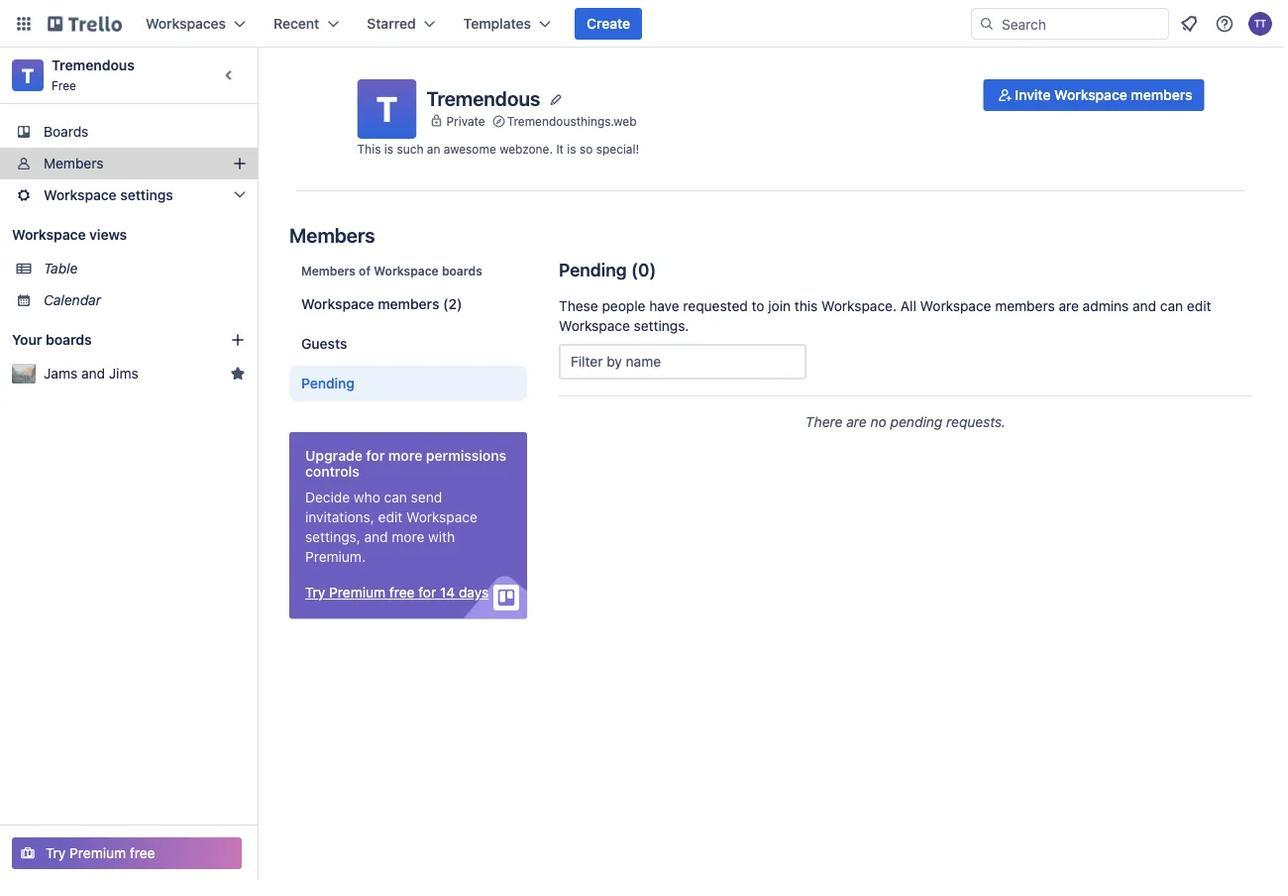Task type: locate. For each thing, give the bounding box(es) containing it.
create button
[[575, 8, 643, 40]]

your boards with 1 items element
[[12, 328, 200, 352]]

boards up (2) at top
[[442, 264, 483, 278]]

templates button
[[452, 8, 563, 40]]

pending down guests
[[301, 375, 355, 392]]

more
[[388, 448, 423, 464], [392, 529, 425, 545]]

members of workspace boards
[[301, 264, 483, 278]]

0 horizontal spatial edit
[[378, 509, 403, 525]]

and left jims in the top of the page
[[81, 365, 105, 382]]

members inside button
[[1131, 87, 1193, 103]]

jams and jims link
[[44, 364, 222, 384]]

awesome
[[444, 142, 496, 156]]

0 vertical spatial members
[[44, 155, 104, 171]]

members down "members of workspace boards"
[[378, 296, 439, 312]]

pending up these
[[559, 259, 627, 280]]

admins
[[1083, 298, 1129, 314]]

t inside button
[[376, 88, 398, 129]]

try premium free for 14 days button
[[305, 583, 489, 603]]

0 horizontal spatial and
[[81, 365, 105, 382]]

0 horizontal spatial can
[[384, 489, 407, 506]]

such
[[397, 142, 424, 156]]

is right this
[[384, 142, 394, 156]]

members left admins
[[996, 298, 1055, 314]]

1 horizontal spatial try
[[305, 584, 326, 601]]

members down boards at left top
[[44, 155, 104, 171]]

jams
[[44, 365, 77, 382]]

t link
[[12, 59, 44, 91]]

premium
[[329, 584, 386, 601], [70, 845, 126, 861]]

your
[[12, 332, 42, 348]]

1 vertical spatial are
[[847, 414, 867, 430]]

(
[[631, 259, 638, 280]]

0 vertical spatial t
[[22, 63, 34, 87]]

0
[[638, 259, 650, 280]]

1 vertical spatial boards
[[46, 332, 92, 348]]

try premium free
[[46, 845, 155, 861]]

0 horizontal spatial are
[[847, 414, 867, 430]]

members inside these people have requested to join this workspace. all workspace members are admins and can edit workspace settings.
[[996, 298, 1055, 314]]

1 horizontal spatial free
[[389, 584, 415, 601]]

1 horizontal spatial pending
[[559, 259, 627, 280]]

and inside upgrade for more permissions controls decide who can send invitations, edit workspace settings, and more with premium.
[[364, 529, 388, 545]]

workspace inside upgrade for more permissions controls decide who can send invitations, edit workspace settings, and more with premium.
[[406, 509, 478, 525]]

and down who
[[364, 529, 388, 545]]

pending inside "link"
[[301, 375, 355, 392]]

for left 14
[[419, 584, 436, 601]]

are left no
[[847, 414, 867, 430]]

1 horizontal spatial and
[[364, 529, 388, 545]]

are
[[1059, 298, 1079, 314], [847, 414, 867, 430]]

can right who
[[384, 489, 407, 506]]

free
[[52, 78, 76, 92]]

0 notifications image
[[1178, 12, 1201, 36]]

1 horizontal spatial tremendous
[[427, 86, 540, 109]]

tremendous up private
[[427, 86, 540, 109]]

1 vertical spatial for
[[419, 584, 436, 601]]

upgrade
[[305, 448, 363, 464]]

settings,
[[305, 529, 361, 545]]

can inside these people have requested to join this workspace. all workspace members are admins and can edit workspace settings.
[[1161, 298, 1184, 314]]

0 horizontal spatial tremendous
[[52, 57, 135, 73]]

0 vertical spatial tremendous
[[52, 57, 135, 73]]

workspace up with
[[406, 509, 478, 525]]

0 vertical spatial for
[[366, 448, 385, 464]]

edit right admins
[[1187, 298, 1212, 314]]

1 vertical spatial pending
[[301, 375, 355, 392]]

tremendous up free
[[52, 57, 135, 73]]

workspaces button
[[134, 8, 258, 40]]

of
[[359, 264, 371, 278]]

members link
[[0, 148, 258, 179]]

premium.
[[305, 549, 366, 565]]

1 horizontal spatial for
[[419, 584, 436, 601]]

0 vertical spatial boards
[[442, 264, 483, 278]]

t
[[22, 63, 34, 87], [376, 88, 398, 129]]

workspace
[[1055, 87, 1128, 103], [44, 187, 117, 203], [12, 227, 86, 243], [374, 264, 439, 278], [301, 296, 374, 312], [921, 298, 992, 314], [559, 318, 630, 334], [406, 509, 478, 525]]

1 horizontal spatial are
[[1059, 298, 1079, 314]]

1 vertical spatial t
[[376, 88, 398, 129]]

and for these people have requested to join this workspace. all workspace members are admins and can edit workspace settings.
[[1133, 298, 1157, 314]]

0 vertical spatial premium
[[329, 584, 386, 601]]

try
[[305, 584, 326, 601], [46, 845, 66, 861]]

0 horizontal spatial free
[[130, 845, 155, 861]]

1 horizontal spatial members
[[996, 298, 1055, 314]]

1 horizontal spatial is
[[567, 142, 577, 156]]

free
[[389, 584, 415, 601], [130, 845, 155, 861]]

tremendous
[[52, 57, 135, 73], [427, 86, 540, 109]]

workspace right of
[[374, 264, 439, 278]]

0 horizontal spatial is
[[384, 142, 394, 156]]

workspace settings button
[[0, 179, 258, 211]]

and right admins
[[1133, 298, 1157, 314]]

more up send
[[388, 448, 423, 464]]

can right admins
[[1161, 298, 1184, 314]]

join
[[769, 298, 791, 314]]

1 vertical spatial premium
[[70, 845, 126, 861]]

1 horizontal spatial can
[[1161, 298, 1184, 314]]

workspace up table
[[12, 227, 86, 243]]

2 horizontal spatial and
[[1133, 298, 1157, 314]]

there are no pending requests.
[[806, 414, 1006, 430]]

1 horizontal spatial premium
[[329, 584, 386, 601]]

2 horizontal spatial members
[[1131, 87, 1193, 103]]

0 horizontal spatial for
[[366, 448, 385, 464]]

0 vertical spatial are
[[1059, 298, 1079, 314]]

1 vertical spatial edit
[[378, 509, 403, 525]]

are left admins
[[1059, 298, 1079, 314]]

back to home image
[[48, 8, 122, 40]]

members up of
[[289, 223, 375, 246]]

boards
[[442, 264, 483, 278], [46, 332, 92, 348]]

t up this
[[376, 88, 398, 129]]

recent button
[[262, 8, 351, 40]]

for inside try premium free for 14 days button
[[419, 584, 436, 601]]

workspace right the invite
[[1055, 87, 1128, 103]]

1 vertical spatial can
[[384, 489, 407, 506]]

send
[[411, 489, 442, 506]]

1 vertical spatial more
[[392, 529, 425, 545]]

for
[[366, 448, 385, 464], [419, 584, 436, 601]]

can inside upgrade for more permissions controls decide who can send invitations, edit workspace settings, and more with premium.
[[384, 489, 407, 506]]

1 vertical spatial free
[[130, 845, 155, 861]]

boards
[[44, 123, 89, 140]]

for right upgrade
[[366, 448, 385, 464]]

to
[[752, 298, 765, 314]]

0 vertical spatial try
[[305, 584, 326, 601]]

0 horizontal spatial pending
[[301, 375, 355, 392]]

0 vertical spatial edit
[[1187, 298, 1212, 314]]

is right it
[[567, 142, 577, 156]]

workspace inside invite workspace members button
[[1055, 87, 1128, 103]]

requested
[[683, 298, 748, 314]]

who
[[354, 489, 381, 506]]

14
[[440, 584, 455, 601]]

edit
[[1187, 298, 1212, 314], [378, 509, 403, 525]]

0 vertical spatial free
[[389, 584, 415, 601]]

members down 0 notifications image on the right top of the page
[[1131, 87, 1193, 103]]

t left free
[[22, 63, 34, 87]]

members left of
[[301, 264, 356, 278]]

workspace down these
[[559, 318, 630, 334]]

starred icon image
[[230, 366, 246, 382]]

create
[[587, 15, 631, 32]]

tremendous link
[[52, 57, 135, 73]]

for inside upgrade for more permissions controls decide who can send invitations, edit workspace settings, and more with premium.
[[366, 448, 385, 464]]

1 vertical spatial tremendous
[[427, 86, 540, 109]]

these people have requested to join this workspace. all workspace members are admins and can edit workspace settings.
[[559, 298, 1212, 334]]

0 vertical spatial and
[[1133, 298, 1157, 314]]

pending
[[559, 259, 627, 280], [301, 375, 355, 392]]

Search field
[[995, 9, 1169, 39]]

workspace views
[[12, 227, 127, 243]]

t for t link
[[22, 63, 34, 87]]

this
[[357, 142, 381, 156]]

workspace right all
[[921, 298, 992, 314]]

starred
[[367, 15, 416, 32]]

0 horizontal spatial try
[[46, 845, 66, 861]]

these
[[559, 298, 598, 314]]

2 vertical spatial and
[[364, 529, 388, 545]]

is
[[384, 142, 394, 156], [567, 142, 577, 156]]

1 horizontal spatial t
[[376, 88, 398, 129]]

tremendous for tremendous
[[427, 86, 540, 109]]

calendar link
[[44, 290, 246, 310]]

guests
[[301, 336, 347, 352]]

boards up jams
[[46, 332, 92, 348]]

0 horizontal spatial t
[[22, 63, 34, 87]]

1 vertical spatial try
[[46, 845, 66, 861]]

members
[[44, 155, 104, 171], [289, 223, 375, 246], [301, 264, 356, 278]]

more left with
[[392, 529, 425, 545]]

free for try premium free for 14 days
[[389, 584, 415, 601]]

requests.
[[947, 414, 1006, 430]]

t for t button
[[376, 88, 398, 129]]

and
[[1133, 298, 1157, 314], [81, 365, 105, 382], [364, 529, 388, 545]]

permissions
[[426, 448, 507, 464]]

and inside these people have requested to join this workspace. all workspace members are admins and can edit workspace settings.
[[1133, 298, 1157, 314]]

0 horizontal spatial premium
[[70, 845, 126, 861]]

edit down who
[[378, 509, 403, 525]]

1 horizontal spatial boards
[[442, 264, 483, 278]]

primary element
[[0, 0, 1285, 48]]

workspace up 'workspace views'
[[44, 187, 117, 203]]

edit inside upgrade for more permissions controls decide who can send invitations, edit workspace settings, and more with premium.
[[378, 509, 403, 525]]

settings
[[120, 187, 173, 203]]

1 horizontal spatial edit
[[1187, 298, 1212, 314]]

0 vertical spatial can
[[1161, 298, 1184, 314]]



Task type: vqa. For each thing, say whether or not it's contained in the screenshot.
top the Pending
yes



Task type: describe. For each thing, give the bounding box(es) containing it.
have
[[650, 298, 680, 314]]

all
[[901, 298, 917, 314]]

guests link
[[289, 326, 527, 362]]

jims
[[109, 365, 138, 382]]

with
[[428, 529, 455, 545]]

workspace.
[[822, 298, 897, 314]]

workspace up guests
[[301, 296, 374, 312]]

and for upgrade for more permissions controls decide who can send invitations, edit workspace settings, and more with premium.
[[364, 529, 388, 545]]

try premium free button
[[12, 838, 242, 869]]

workspace settings
[[44, 187, 173, 203]]

workspace members
[[301, 296, 439, 312]]

workspaces
[[146, 15, 226, 32]]

invitations,
[[305, 509, 375, 525]]

jams and jims
[[44, 365, 138, 382]]

so
[[580, 142, 593, 156]]

views
[[89, 227, 127, 243]]

0 vertical spatial pending
[[559, 259, 627, 280]]

try premium free for 14 days
[[305, 584, 489, 601]]

workspace navigation collapse icon image
[[216, 61, 244, 89]]

premium for try premium free for 14 days
[[329, 584, 386, 601]]

0 horizontal spatial boards
[[46, 332, 92, 348]]

edit inside these people have requested to join this workspace. all workspace members are admins and can edit workspace settings.
[[1187, 298, 1212, 314]]

an
[[427, 142, 441, 156]]

special!
[[596, 142, 640, 156]]

calendar
[[44, 292, 101, 308]]

this
[[795, 298, 818, 314]]

( 0 )
[[631, 259, 657, 280]]

2 is from the left
[[567, 142, 577, 156]]

tremendous free
[[52, 57, 135, 92]]

search image
[[979, 16, 995, 32]]

0 vertical spatial more
[[388, 448, 423, 464]]

controls
[[305, 463, 360, 480]]

invite
[[1015, 87, 1051, 103]]

table
[[44, 260, 78, 277]]

pending link
[[289, 366, 527, 401]]

workspace inside 'workspace settings' dropdown button
[[44, 187, 117, 203]]

decide
[[305, 489, 350, 506]]

table link
[[44, 259, 246, 279]]

t button
[[357, 79, 417, 139]]

add board image
[[230, 332, 246, 348]]

1 vertical spatial members
[[289, 223, 375, 246]]

there
[[806, 414, 843, 430]]

tremendous for tremendous free
[[52, 57, 135, 73]]

are inside these people have requested to join this workspace. all workspace members are admins and can edit workspace settings.
[[1059, 298, 1079, 314]]

try for try premium free for 14 days
[[305, 584, 326, 601]]

Filter by name text field
[[559, 344, 807, 380]]

)
[[650, 259, 657, 280]]

starred button
[[355, 8, 448, 40]]

open information menu image
[[1215, 14, 1235, 34]]

boards link
[[0, 116, 258, 148]]

(2)
[[443, 296, 462, 312]]

terry turtle (terryturtle) image
[[1249, 12, 1273, 36]]

tremendousthings.web link
[[507, 111, 637, 131]]

settings.
[[634, 318, 689, 334]]

sm image
[[996, 85, 1015, 105]]

this is such an awesome webzone. it is so special!
[[357, 142, 640, 156]]

1 is from the left
[[384, 142, 394, 156]]

premium for try premium free
[[70, 845, 126, 861]]

days
[[459, 584, 489, 601]]

no
[[871, 414, 887, 430]]

your boards
[[12, 332, 92, 348]]

people
[[602, 298, 646, 314]]

free for try premium free
[[130, 845, 155, 861]]

2 vertical spatial members
[[301, 264, 356, 278]]

invite workspace members
[[1015, 87, 1193, 103]]

webzone.
[[500, 142, 553, 156]]

upgrade for more permissions controls decide who can send invitations, edit workspace settings, and more with premium.
[[305, 448, 507, 565]]

try for try premium free
[[46, 845, 66, 861]]

it
[[557, 142, 564, 156]]

invite workspace members button
[[984, 79, 1205, 111]]

tremendousthings.web
[[507, 114, 637, 128]]

pending
[[891, 414, 943, 430]]

templates
[[464, 15, 531, 32]]

1 vertical spatial and
[[81, 365, 105, 382]]

0 horizontal spatial members
[[378, 296, 439, 312]]

private
[[447, 114, 485, 128]]

recent
[[274, 15, 319, 32]]



